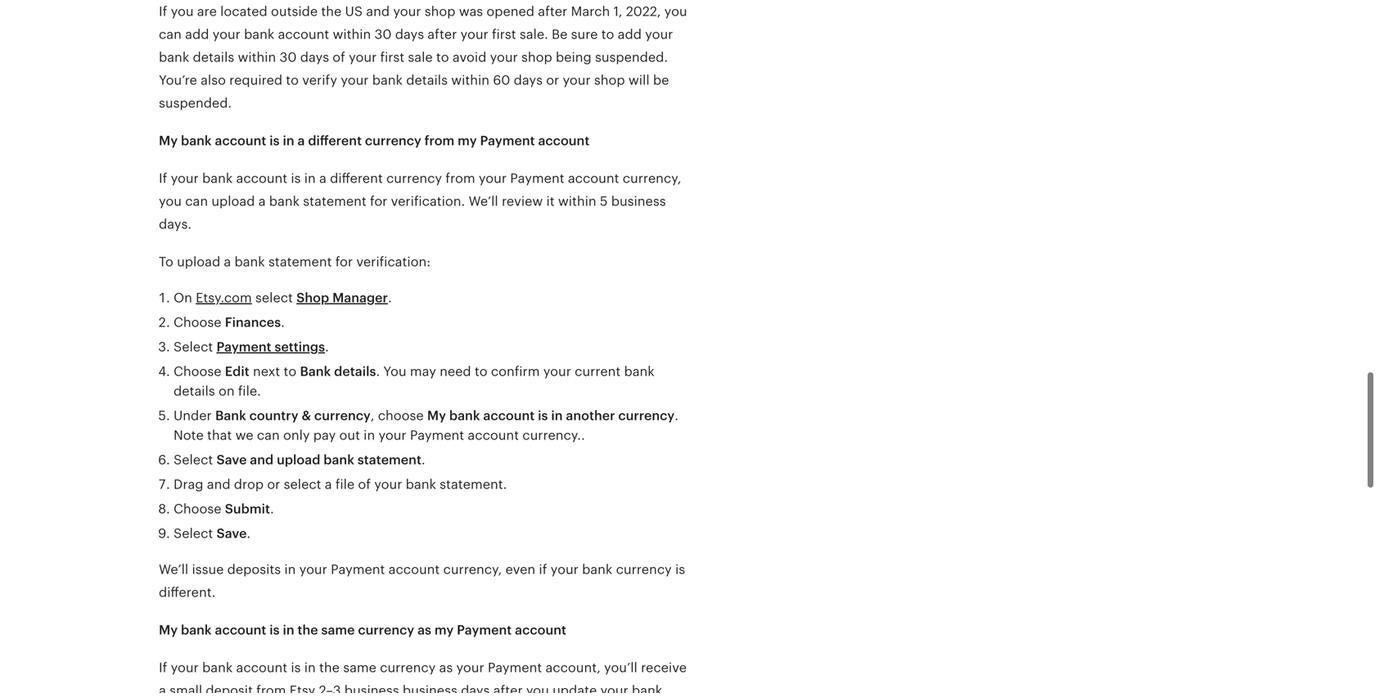 Task type: locate. For each thing, give the bounding box(es) containing it.
.
[[388, 291, 392, 305], [281, 315, 285, 330], [325, 340, 329, 355], [376, 364, 380, 379], [675, 409, 679, 423], [581, 428, 585, 443], [422, 453, 425, 468], [270, 502, 274, 517], [247, 526, 251, 541]]

verification.
[[391, 194, 465, 209]]

0 horizontal spatial and
[[207, 477, 231, 492]]

3 choose from the top
[[174, 502, 221, 517]]

we'll left review
[[469, 194, 498, 209]]

my up if your bank account is in the same currency as your payment account, you'll receive a small deposit from etsy 2–3 business business days after you update your ban
[[435, 623, 454, 638]]

1 vertical spatial can
[[185, 194, 208, 209]]

1 vertical spatial or
[[267, 477, 280, 492]]

1 horizontal spatial and
[[250, 453, 274, 468]]

bank
[[300, 364, 331, 379], [215, 409, 246, 423]]

0 vertical spatial or
[[546, 73, 559, 88]]

if for if your bank account is in the same currency as your payment account, you'll receive a small deposit from etsy 2–3 business business days after you update your ban
[[159, 661, 167, 675]]

2 select from the top
[[174, 453, 213, 468]]

2 vertical spatial select
[[174, 526, 213, 541]]

you right '2022,'
[[665, 4, 687, 19]]

a left file
[[325, 477, 332, 492]]

of right file
[[358, 477, 371, 492]]

1 vertical spatial same
[[343, 661, 377, 675]]

2 vertical spatial if
[[159, 661, 167, 675]]

or right drop
[[267, 477, 280, 492]]

business
[[611, 194, 666, 209], [344, 684, 399, 693], [403, 684, 458, 693]]

1 vertical spatial save
[[217, 526, 247, 541]]

file
[[336, 477, 355, 492]]

my up 'verification.'
[[458, 133, 477, 148]]

choose for choose submit .
[[174, 502, 221, 517]]

1 vertical spatial from
[[446, 171, 475, 186]]

1 horizontal spatial after
[[493, 684, 523, 693]]

2 horizontal spatial and
[[366, 4, 390, 19]]

or inside if you are located outside the us and your shop was opened after march 1, 2022, you can add your bank account within 30 days after your first sale. be sure to add your bank details within 30 days of your first sale to avoid your shop being suspended. you're also required to verify your bank details within 60 days or your shop will be suspended.
[[546, 73, 559, 88]]

if down the different.
[[159, 661, 167, 675]]

my for my bank account is in a different currency from my payment account
[[159, 133, 178, 148]]

payment up my bank account is in the same currency as my payment account
[[331, 562, 385, 577]]

same
[[321, 623, 355, 638], [343, 661, 377, 675]]

1 horizontal spatial bank
[[300, 364, 331, 379]]

currency inside we'll issue deposits in your payment account currency, even if your bank currency is different.
[[616, 562, 672, 577]]

0 vertical spatial first
[[492, 27, 516, 42]]

2 horizontal spatial shop
[[594, 73, 625, 88]]

if
[[539, 562, 547, 577]]

account,
[[546, 661, 601, 675]]

suspended.
[[595, 50, 668, 65], [159, 96, 232, 111]]

file.
[[238, 384, 261, 399]]

1 vertical spatial select
[[174, 453, 213, 468]]

select down choose finances .
[[174, 340, 213, 355]]

can up the you're
[[159, 27, 182, 42]]

to upload a bank statement for verification:
[[159, 255, 431, 269]]

within
[[333, 27, 371, 42], [238, 50, 276, 65], [451, 73, 490, 88], [558, 194, 597, 209]]

choose down on
[[174, 315, 221, 330]]

2 if from the top
[[159, 171, 167, 186]]

on
[[219, 384, 235, 399]]

etsy.com
[[196, 291, 252, 305]]

1 vertical spatial of
[[358, 477, 371, 492]]

&
[[302, 409, 311, 423]]

currency, inside "if your bank account is in a different currency from your payment account currency, you can upload a bank statement for verification. we'll review it within 5 business days."
[[623, 171, 682, 186]]

0 vertical spatial upload
[[212, 194, 255, 209]]

a left small
[[159, 684, 166, 693]]

2 vertical spatial after
[[493, 684, 523, 693]]

statement
[[303, 194, 367, 209], [269, 255, 332, 269], [358, 453, 422, 468]]

1 horizontal spatial currency,
[[623, 171, 682, 186]]

0 vertical spatial the
[[321, 4, 342, 19]]

0 horizontal spatial we'll
[[159, 562, 188, 577]]

my for as
[[435, 623, 454, 638]]

bank inside . you may need to confirm your current bank details on file.
[[624, 364, 655, 379]]

to right sale
[[436, 50, 449, 65]]

etsy.com link
[[196, 291, 252, 305]]

if up days.
[[159, 171, 167, 186]]

0 vertical spatial suspended.
[[595, 50, 668, 65]]

0 vertical spatial statement
[[303, 194, 367, 209]]

2 vertical spatial from
[[256, 684, 286, 693]]

0 vertical spatial my
[[458, 133, 477, 148]]

0 vertical spatial currency,
[[623, 171, 682, 186]]

within up required
[[238, 50, 276, 65]]

select
[[174, 340, 213, 355], [174, 453, 213, 468], [174, 526, 213, 541]]

bank up that
[[215, 409, 246, 423]]

bank
[[244, 27, 275, 42], [159, 50, 189, 65], [372, 73, 403, 88], [181, 133, 212, 148], [202, 171, 233, 186], [269, 194, 300, 209], [235, 255, 265, 269], [624, 364, 655, 379], [449, 409, 480, 423], [324, 453, 354, 468], [406, 477, 436, 492], [582, 562, 613, 577], [181, 623, 212, 638], [202, 661, 233, 675]]

1 vertical spatial different
[[330, 171, 383, 186]]

0 vertical spatial and
[[366, 4, 390, 19]]

statement inside "if your bank account is in a different currency from your payment account currency, you can upload a bank statement for verification. we'll review it within 5 business days."
[[303, 194, 367, 209]]

in inside if your bank account is in the same currency as your payment account, you'll receive a small deposit from etsy 2–3 business business days after you update your ban
[[304, 661, 316, 675]]

you
[[171, 4, 194, 19], [665, 4, 687, 19], [159, 194, 182, 209], [526, 684, 549, 693]]

after up sale
[[428, 27, 457, 42]]

0 horizontal spatial suspended.
[[159, 96, 232, 111]]

shop left was
[[425, 4, 456, 19]]

account
[[278, 27, 329, 42], [215, 133, 266, 148], [538, 133, 590, 148], [236, 171, 288, 186], [568, 171, 619, 186], [483, 409, 535, 423], [468, 428, 519, 443], [389, 562, 440, 577], [215, 623, 266, 638], [515, 623, 567, 638], [236, 661, 288, 675]]

you're
[[159, 73, 197, 88]]

0 vertical spatial of
[[333, 50, 345, 65]]

can
[[159, 27, 182, 42], [185, 194, 208, 209], [257, 428, 280, 443]]

select down the note
[[174, 453, 213, 468]]

the left us
[[321, 4, 342, 19]]

after up be
[[538, 4, 568, 19]]

1 vertical spatial suspended.
[[159, 96, 232, 111]]

0 vertical spatial as
[[418, 623, 431, 638]]

payment inside . note that we can only pay out in your payment account currency.
[[410, 428, 464, 443]]

verify
[[302, 73, 337, 88]]

a up to upload a bank statement for verification:
[[258, 194, 266, 209]]

can down country at the left bottom of the page
[[257, 428, 280, 443]]

is inside we'll issue deposits in your payment account currency, even if your bank currency is different.
[[675, 562, 685, 577]]

of up verify
[[333, 50, 345, 65]]

1 vertical spatial we'll
[[159, 562, 188, 577]]

currency
[[365, 133, 421, 148], [386, 171, 442, 186], [314, 409, 371, 423], [618, 409, 675, 423], [616, 562, 672, 577], [358, 623, 414, 638], [380, 661, 436, 675]]

submit
[[225, 502, 270, 517]]

a down verify
[[298, 133, 305, 148]]

1 horizontal spatial or
[[546, 73, 559, 88]]

1 vertical spatial statement
[[269, 255, 332, 269]]

and inside if you are located outside the us and your shop was opened after march 1, 2022, you can add your bank account within 30 days after your first sale. be sure to add your bank details within 30 days of your first sale to avoid your shop being suspended. you're also required to verify your bank details within 60 days or your shop will be suspended.
[[366, 4, 390, 19]]

different
[[308, 133, 362, 148], [330, 171, 383, 186]]

2 choose from the top
[[174, 364, 221, 379]]

will
[[629, 73, 650, 88]]

days
[[395, 27, 424, 42], [300, 50, 329, 65], [514, 73, 543, 88], [461, 684, 490, 693]]

2 vertical spatial can
[[257, 428, 280, 443]]

to right need
[[475, 364, 488, 379]]

1 horizontal spatial for
[[370, 194, 388, 209]]

if inside if your bank account is in the same currency as your payment account, you'll receive a small deposit from etsy 2–3 business business days after you update your ban
[[159, 661, 167, 675]]

deposit
[[206, 684, 253, 693]]

bank inside we'll issue deposits in your payment account currency, even if your bank currency is different.
[[582, 562, 613, 577]]

payment settings link
[[217, 340, 325, 355]]

under
[[174, 409, 212, 423]]

you up days.
[[159, 194, 182, 209]]

and up choose submit .
[[207, 477, 231, 492]]

1 horizontal spatial shop
[[522, 50, 552, 65]]

1 vertical spatial choose
[[174, 364, 221, 379]]

2 vertical spatial and
[[207, 477, 231, 492]]

statement down my bank account is in a different currency from my payment account
[[303, 194, 367, 209]]

0 horizontal spatial my
[[435, 623, 454, 638]]

within left 5
[[558, 194, 597, 209]]

2 vertical spatial the
[[319, 661, 340, 675]]

in inside "if your bank account is in a different currency from your payment account currency, you can upload a bank statement for verification. we'll review it within 5 business days."
[[304, 171, 316, 186]]

save
[[217, 453, 247, 468], [217, 526, 247, 541]]

save down that
[[217, 453, 247, 468]]

bank inside if your bank account is in the same currency as your payment account, you'll receive a small deposit from etsy 2–3 business business days after you update your ban
[[202, 661, 233, 675]]

is inside if your bank account is in the same currency as your payment account, you'll receive a small deposit from etsy 2–3 business business days after you update your ban
[[291, 661, 301, 675]]

0 vertical spatial from
[[425, 133, 455, 148]]

choose up on
[[174, 364, 221, 379]]

select up issue
[[174, 526, 213, 541]]

2 vertical spatial statement
[[358, 453, 422, 468]]

same up 2–3
[[321, 623, 355, 638]]

after
[[538, 4, 568, 19], [428, 27, 457, 42], [493, 684, 523, 693]]

account inside if your bank account is in the same currency as your payment account, you'll receive a small deposit from etsy 2–3 business business days after you update your ban
[[236, 661, 288, 675]]

payment inside "if your bank account is in a different currency from your payment account currency, you can upload a bank statement for verification. we'll review it within 5 business days."
[[510, 171, 565, 186]]

3 select from the top
[[174, 526, 213, 541]]

or down the being
[[546, 73, 559, 88]]

my down the you're
[[159, 133, 178, 148]]

select save and upload bank statement .
[[174, 453, 425, 468]]

to
[[602, 27, 614, 42], [436, 50, 449, 65], [286, 73, 299, 88], [284, 364, 297, 379], [475, 364, 488, 379]]

if inside "if your bank account is in a different currency from your payment account currency, you can upload a bank statement for verification. we'll review it within 5 business days."
[[159, 171, 167, 186]]

current
[[575, 364, 621, 379]]

0 horizontal spatial can
[[159, 27, 182, 42]]

different down verify
[[308, 133, 362, 148]]

0 vertical spatial my
[[159, 133, 178, 148]]

my
[[159, 133, 178, 148], [427, 409, 446, 423], [159, 623, 178, 638]]

and
[[366, 4, 390, 19], [250, 453, 274, 468], [207, 477, 231, 492]]

business inside "if your bank account is in a different currency from your payment account currency, you can upload a bank statement for verification. we'll review it within 5 business days."
[[611, 194, 666, 209]]

the inside if you are located outside the us and your shop was opened after march 1, 2022, you can add your bank account within 30 days after your first sale. be sure to add your bank details within 30 days of your first sale to avoid your shop being suspended. you're also required to verify your bank details within 60 days or your shop will be suspended.
[[321, 4, 342, 19]]

my right choose
[[427, 409, 446, 423]]

1 vertical spatial if
[[159, 171, 167, 186]]

select up finances
[[255, 291, 293, 305]]

different inside "if your bank account is in a different currency from your payment account currency, you can upload a bank statement for verification. we'll review it within 5 business days."
[[330, 171, 383, 186]]

1 vertical spatial first
[[380, 50, 405, 65]]

you left are
[[171, 4, 194, 19]]

same down my bank account is in the same currency as my payment account
[[343, 661, 377, 675]]

details up under
[[174, 384, 215, 399]]

select for select payment settings .
[[174, 340, 213, 355]]

add down are
[[185, 27, 209, 42]]

if your bank account is in the same currency as your payment account, you'll receive a small deposit from etsy 2–3 business business days after you update your ban
[[159, 661, 690, 693]]

1 vertical spatial currency,
[[443, 562, 502, 577]]

we'll inside "if your bank account is in a different currency from your payment account currency, you can upload a bank statement for verification. we'll review it within 5 business days."
[[469, 194, 498, 209]]

1 horizontal spatial we'll
[[469, 194, 498, 209]]

in inside we'll issue deposits in your payment account currency, even if your bank currency is different.
[[284, 562, 296, 577]]

0 vertical spatial can
[[159, 27, 182, 42]]

0 vertical spatial if
[[159, 4, 167, 19]]

0 vertical spatial shop
[[425, 4, 456, 19]]

1 vertical spatial for
[[335, 255, 353, 269]]

1 vertical spatial my
[[435, 623, 454, 638]]

if inside if you are located outside the us and your shop was opened after march 1, 2022, you can add your bank account within 30 days after your first sale. be sure to add your bank details within 30 days of your first sale to avoid your shop being suspended. you're also required to verify your bank details within 60 days or your shop will be suspended.
[[159, 4, 167, 19]]

2 save from the top
[[217, 526, 247, 541]]

1 horizontal spatial as
[[439, 661, 453, 675]]

different down my bank account is in a different currency from my payment account
[[330, 171, 383, 186]]

3 if from the top
[[159, 661, 167, 675]]

2 vertical spatial my
[[159, 623, 178, 638]]

1 vertical spatial 30
[[280, 50, 297, 65]]

and right us
[[366, 4, 390, 19]]

0 vertical spatial bank
[[300, 364, 331, 379]]

1 choose from the top
[[174, 315, 221, 330]]

1 if from the top
[[159, 4, 167, 19]]

choose down drag
[[174, 502, 221, 517]]

can up days.
[[185, 194, 208, 209]]

2 vertical spatial shop
[[594, 73, 625, 88]]

1 save from the top
[[217, 453, 247, 468]]

choose for choose finances .
[[174, 315, 221, 330]]

1 horizontal spatial first
[[492, 27, 516, 42]]

out
[[339, 428, 360, 443]]

2 horizontal spatial after
[[538, 4, 568, 19]]

my
[[458, 133, 477, 148], [435, 623, 454, 638]]

the up 2–3
[[319, 661, 340, 675]]

currency,
[[623, 171, 682, 186], [443, 562, 502, 577]]

edit
[[225, 364, 249, 379]]

country
[[249, 409, 299, 423]]

under bank country & currency , choose my bank account is in another currency
[[174, 409, 675, 423]]

shop left will
[[594, 73, 625, 88]]

your inside . you may need to confirm your current bank details on file.
[[543, 364, 571, 379]]

you left update
[[526, 684, 549, 693]]

account inside we'll issue deposits in your payment account currency, even if your bank currency is different.
[[389, 562, 440, 577]]

days inside if your bank account is in the same currency as your payment account, you'll receive a small deposit from etsy 2–3 business business days after you update your ban
[[461, 684, 490, 693]]

the for outside
[[321, 4, 342, 19]]

1 vertical spatial select
[[284, 477, 321, 492]]

your inside . note that we can only pay out in your payment account currency.
[[379, 428, 407, 443]]

after left update
[[493, 684, 523, 693]]

it
[[546, 194, 555, 209]]

shop down sale.
[[522, 50, 552, 65]]

0 vertical spatial same
[[321, 623, 355, 638]]

0 horizontal spatial bank
[[215, 409, 246, 423]]

choose
[[174, 315, 221, 330], [174, 364, 221, 379], [174, 502, 221, 517]]

for left 'verification.'
[[370, 194, 388, 209]]

the inside if your bank account is in the same currency as your payment account, you'll receive a small deposit from etsy 2–3 business business days after you update your ban
[[319, 661, 340, 675]]

details
[[193, 50, 234, 65], [406, 73, 448, 88], [334, 364, 376, 379], [174, 384, 215, 399]]

we'll up the different.
[[159, 562, 188, 577]]

account inside if you are located outside the us and your shop was opened after march 1, 2022, you can add your bank account within 30 days after your first sale. be sure to add your bank details within 30 days of your first sale to avoid your shop being suspended. you're also required to verify your bank details within 60 days or your shop will be suspended.
[[278, 27, 329, 42]]

1 vertical spatial as
[[439, 661, 453, 675]]

statement down choose
[[358, 453, 422, 468]]

for up "shop manager" link
[[335, 255, 353, 269]]

payment up it
[[510, 171, 565, 186]]

1 horizontal spatial add
[[618, 27, 642, 42]]

first down 'opened'
[[492, 27, 516, 42]]

my for from
[[458, 133, 477, 148]]

0 horizontal spatial or
[[267, 477, 280, 492]]

1 vertical spatial my
[[427, 409, 446, 423]]

account inside . note that we can only pay out in your payment account currency.
[[468, 428, 519, 443]]

if left are
[[159, 4, 167, 19]]

payment left account,
[[488, 661, 542, 675]]

0 vertical spatial save
[[217, 453, 247, 468]]

from inside if your bank account is in the same currency as your payment account, you'll receive a small deposit from etsy 2–3 business business days after you update your ban
[[256, 684, 286, 693]]

first left sale
[[380, 50, 405, 65]]

0 vertical spatial for
[[370, 194, 388, 209]]

for
[[370, 194, 388, 209], [335, 255, 353, 269]]

1 select from the top
[[174, 340, 213, 355]]

suspended. up will
[[595, 50, 668, 65]]

is
[[270, 133, 280, 148], [291, 171, 301, 186], [538, 409, 548, 423], [675, 562, 685, 577], [270, 623, 280, 638], [291, 661, 301, 675]]

select down select save and upload bank statement .
[[284, 477, 321, 492]]

30
[[375, 27, 392, 42], [280, 50, 297, 65]]

statement up shop
[[269, 255, 332, 269]]

the
[[321, 4, 342, 19], [298, 623, 318, 638], [319, 661, 340, 675]]

etsy
[[290, 684, 315, 693]]

suspended. down the you're
[[159, 96, 232, 111]]

my down the different.
[[159, 623, 178, 638]]

1 vertical spatial the
[[298, 623, 318, 638]]

details left you
[[334, 364, 376, 379]]

payment down the under bank country & currency , choose my bank account is in another currency
[[410, 428, 464, 443]]

currency inside if your bank account is in the same currency as your payment account, you'll receive a small deposit from etsy 2–3 business business days after you update your ban
[[380, 661, 436, 675]]

2 horizontal spatial business
[[611, 194, 666, 209]]

0 vertical spatial select
[[174, 340, 213, 355]]

add down 1,
[[618, 27, 642, 42]]

save down choose submit .
[[217, 526, 247, 541]]

payment inside if your bank account is in the same currency as your payment account, you'll receive a small deposit from etsy 2–3 business business days after you update your ban
[[488, 661, 542, 675]]

from inside "if your bank account is in a different currency from your payment account currency, you can upload a bank statement for verification. we'll review it within 5 business days."
[[446, 171, 475, 186]]

2 horizontal spatial can
[[257, 428, 280, 443]]

within down avoid
[[451, 73, 490, 88]]

1 horizontal spatial my
[[458, 133, 477, 148]]

0 vertical spatial choose
[[174, 315, 221, 330]]

if for if your bank account is in a different currency from your payment account currency, you can upload a bank statement for verification. we'll review it within 5 business days.
[[159, 171, 167, 186]]

0 horizontal spatial shop
[[425, 4, 456, 19]]

0 vertical spatial different
[[308, 133, 362, 148]]

of
[[333, 50, 345, 65], [358, 477, 371, 492]]

bank down settings
[[300, 364, 331, 379]]

in
[[283, 133, 294, 148], [304, 171, 316, 186], [551, 409, 563, 423], [364, 428, 375, 443], [284, 562, 296, 577], [283, 623, 294, 638], [304, 661, 316, 675]]

0 horizontal spatial of
[[333, 50, 345, 65]]

the up the etsy on the left of the page
[[298, 623, 318, 638]]

1 horizontal spatial can
[[185, 194, 208, 209]]

and up drop
[[250, 453, 274, 468]]

0 vertical spatial 30
[[375, 27, 392, 42]]

0 horizontal spatial currency,
[[443, 562, 502, 577]]

0 horizontal spatial add
[[185, 27, 209, 42]]

your
[[393, 4, 421, 19], [213, 27, 241, 42], [461, 27, 489, 42], [645, 27, 673, 42], [349, 50, 377, 65], [490, 50, 518, 65], [341, 73, 369, 88], [563, 73, 591, 88], [171, 171, 199, 186], [479, 171, 507, 186], [543, 364, 571, 379], [379, 428, 407, 443], [374, 477, 402, 492], [299, 562, 327, 577], [551, 562, 579, 577], [171, 661, 199, 675], [456, 661, 484, 675], [601, 684, 629, 693]]

from
[[425, 133, 455, 148], [446, 171, 475, 186], [256, 684, 286, 693]]



Task type: vqa. For each thing, say whether or not it's contained in the screenshot.


Task type: describe. For each thing, give the bounding box(es) containing it.
1 vertical spatial bank
[[215, 409, 246, 423]]

you
[[384, 364, 407, 379]]

details up the also
[[193, 50, 234, 65]]

select for select save and upload bank statement .
[[174, 453, 213, 468]]

. note that we can only pay out in your payment account currency.
[[174, 409, 679, 443]]

a down my bank account is in a different currency from my payment account
[[319, 171, 327, 186]]

you inside "if your bank account is in a different currency from your payment account currency, you can upload a bank statement for verification. we'll review it within 5 business days."
[[159, 194, 182, 209]]

1 vertical spatial upload
[[177, 255, 220, 269]]

1 vertical spatial and
[[250, 453, 274, 468]]

was
[[459, 4, 483, 19]]

payment down 60
[[480, 133, 535, 148]]

to left verify
[[286, 73, 299, 88]]

0 horizontal spatial business
[[344, 684, 399, 693]]

0 horizontal spatial after
[[428, 27, 457, 42]]

also
[[201, 73, 226, 88]]

you inside if your bank account is in the same currency as your payment account, you'll receive a small deposit from etsy 2–3 business business days after you update your ban
[[526, 684, 549, 693]]

save for save and upload bank statement
[[217, 453, 247, 468]]

we
[[235, 428, 253, 443]]

choose finances .
[[174, 315, 285, 330]]

shop manager link
[[297, 291, 388, 305]]

a inside if your bank account is in the same currency as your payment account, you'll receive a small deposit from etsy 2–3 business business days after you update your ban
[[159, 684, 166, 693]]

drop
[[234, 477, 264, 492]]

pay
[[313, 428, 336, 443]]

0 vertical spatial after
[[538, 4, 568, 19]]

can inside . note that we can only pay out in your payment account currency.
[[257, 428, 280, 443]]

are
[[197, 4, 217, 19]]

outside
[[271, 4, 318, 19]]

. inside . note that we can only pay out in your payment account currency.
[[675, 409, 679, 423]]

need
[[440, 364, 471, 379]]

choose submit .
[[174, 502, 274, 517]]

drag and drop or select a file of your bank statement.
[[174, 477, 507, 492]]

same inside if your bank account is in the same currency as your payment account, you'll receive a small deposit from etsy 2–3 business business days after you update your ban
[[343, 661, 377, 675]]

we'll inside we'll issue deposits in your payment account currency, even if your bank currency is different.
[[159, 562, 188, 577]]

located
[[220, 4, 268, 19]]

can inside "if your bank account is in a different currency from your payment account currency, you can upload a bank statement for verification. we'll review it within 5 business days."
[[185, 194, 208, 209]]

payment up 'edit'
[[217, 340, 272, 355]]

0 horizontal spatial first
[[380, 50, 405, 65]]

. you may need to confirm your current bank details on file.
[[174, 364, 655, 399]]

0 vertical spatial select
[[255, 291, 293, 305]]

5
[[600, 194, 608, 209]]

we'll issue deposits in your payment account currency, even if your bank currency is different.
[[159, 562, 685, 600]]

may
[[410, 364, 436, 379]]

2 add from the left
[[618, 27, 642, 42]]

select save .
[[174, 526, 251, 541]]

my bank account is in the same currency as my payment account
[[159, 623, 567, 638]]

being
[[556, 50, 592, 65]]

is inside "if your bank account is in a different currency from your payment account currency, you can upload a bank statement for verification. we'll review it within 5 business days."
[[291, 171, 301, 186]]

of inside if you are located outside the us and your shop was opened after march 1, 2022, you can add your bank account within 30 days after your first sale. be sure to add your bank details within 30 days of your first sale to avoid your shop being suspended. you're also required to verify your bank details within 60 days or your shop will be suspended.
[[333, 50, 345, 65]]

choose edit next to bank details
[[174, 364, 376, 379]]

my for my bank account is in the same currency as my payment account
[[159, 623, 178, 638]]

small
[[170, 684, 202, 693]]

next
[[253, 364, 280, 379]]

can inside if you are located outside the us and your shop was opened after march 1, 2022, you can add your bank account within 30 days after your first sale. be sure to add your bank details within 30 days of your first sale to avoid your shop being suspended. you're also required to verify your bank details within 60 days or your shop will be suspended.
[[159, 27, 182, 42]]

1 add from the left
[[185, 27, 209, 42]]

60
[[493, 73, 510, 88]]

upload inside "if your bank account is in a different currency from your payment account currency, you can upload a bank statement for verification. we'll review it within 5 business days."
[[212, 194, 255, 209]]

after inside if your bank account is in the same currency as your payment account, you'll receive a small deposit from etsy 2–3 business business days after you update your ban
[[493, 684, 523, 693]]

1 horizontal spatial business
[[403, 684, 458, 693]]

receive
[[641, 661, 687, 675]]

my bank account is in a different currency from my payment account
[[159, 133, 590, 148]]

save for save
[[217, 526, 247, 541]]

opened
[[487, 4, 535, 19]]

on
[[174, 291, 192, 305]]

sale.
[[520, 27, 548, 42]]

as inside if your bank account is in the same currency as your payment account, you'll receive a small deposit from etsy 2–3 business business days after you update your ban
[[439, 661, 453, 675]]

deposits
[[227, 562, 281, 577]]

details down sale
[[406, 73, 448, 88]]

statement.
[[440, 477, 507, 492]]

confirm
[[491, 364, 540, 379]]

drag
[[174, 477, 203, 492]]

update
[[553, 684, 597, 693]]

march
[[571, 4, 610, 19]]

1 horizontal spatial 30
[[375, 27, 392, 42]]

in inside . note that we can only pay out in your payment account currency.
[[364, 428, 375, 443]]

,
[[371, 409, 375, 423]]

to
[[159, 255, 173, 269]]

1 vertical spatial shop
[[522, 50, 552, 65]]

currency, inside we'll issue deposits in your payment account currency, even if your bank currency is different.
[[443, 562, 502, 577]]

2–3
[[319, 684, 341, 693]]

the for in
[[298, 623, 318, 638]]

choose for choose edit next to bank details
[[174, 364, 221, 379]]

sale
[[408, 50, 433, 65]]

be
[[653, 73, 669, 88]]

if for if you are located outside the us and your shop was opened after march 1, 2022, you can add your bank account within 30 days after your first sale. be sure to add your bank details within 30 days of your first sale to avoid your shop being suspended. you're also required to verify your bank details within 60 days or your shop will be suspended.
[[159, 4, 167, 19]]

within down us
[[333, 27, 371, 42]]

only
[[283, 428, 310, 443]]

payment down the even
[[457, 623, 512, 638]]

select payment settings .
[[174, 340, 329, 355]]

that
[[207, 428, 232, 443]]

select for select save .
[[174, 526, 213, 541]]

0 horizontal spatial for
[[335, 255, 353, 269]]

if you are located outside the us and your shop was opened after march 1, 2022, you can add your bank account within 30 days after your first sale. be sure to add your bank details within 30 days of your first sale to avoid your shop being suspended. you're also required to verify your bank details within 60 days or your shop will be suspended.
[[159, 4, 687, 111]]

to right sure
[[602, 27, 614, 42]]

within inside "if your bank account is in a different currency from your payment account currency, you can upload a bank statement for verification. we'll review it within 5 business days."
[[558, 194, 597, 209]]

a up etsy.com
[[224, 255, 231, 269]]

on etsy.com select shop manager .
[[174, 291, 392, 305]]

even
[[506, 562, 536, 577]]

1 horizontal spatial of
[[358, 477, 371, 492]]

issue
[[192, 562, 224, 577]]

days.
[[159, 217, 192, 232]]

to inside . you may need to confirm your current bank details on file.
[[475, 364, 488, 379]]

different.
[[159, 585, 216, 600]]

you'll
[[604, 661, 638, 675]]

be
[[552, 27, 568, 42]]

1,
[[614, 4, 623, 19]]

currency inside "if your bank account is in a different currency from your payment account currency, you can upload a bank statement for verification. we'll review it within 5 business days."
[[386, 171, 442, 186]]

2 vertical spatial upload
[[277, 453, 320, 468]]

manager
[[332, 291, 388, 305]]

details inside . you may need to confirm your current bank details on file.
[[174, 384, 215, 399]]

finances
[[225, 315, 281, 330]]

shop
[[297, 291, 329, 305]]

currency.
[[523, 428, 581, 443]]

settings
[[275, 340, 325, 355]]

us
[[345, 4, 363, 19]]

required
[[229, 73, 283, 88]]

1 horizontal spatial suspended.
[[595, 50, 668, 65]]

note
[[174, 428, 204, 443]]

choose
[[378, 409, 424, 423]]

0 horizontal spatial 30
[[280, 50, 297, 65]]

sure
[[571, 27, 598, 42]]

payment inside we'll issue deposits in your payment account currency, even if your bank currency is different.
[[331, 562, 385, 577]]

2022,
[[626, 4, 661, 19]]

review
[[502, 194, 543, 209]]

avoid
[[453, 50, 487, 65]]

for inside "if your bank account is in a different currency from your payment account currency, you can upload a bank statement for verification. we'll review it within 5 business days."
[[370, 194, 388, 209]]

verification:
[[356, 255, 431, 269]]

if your bank account is in a different currency from your payment account currency, you can upload a bank statement for verification. we'll review it within 5 business days.
[[159, 171, 682, 232]]

to right next
[[284, 364, 297, 379]]

another
[[566, 409, 615, 423]]

. inside . you may need to confirm your current bank details on file.
[[376, 364, 380, 379]]



